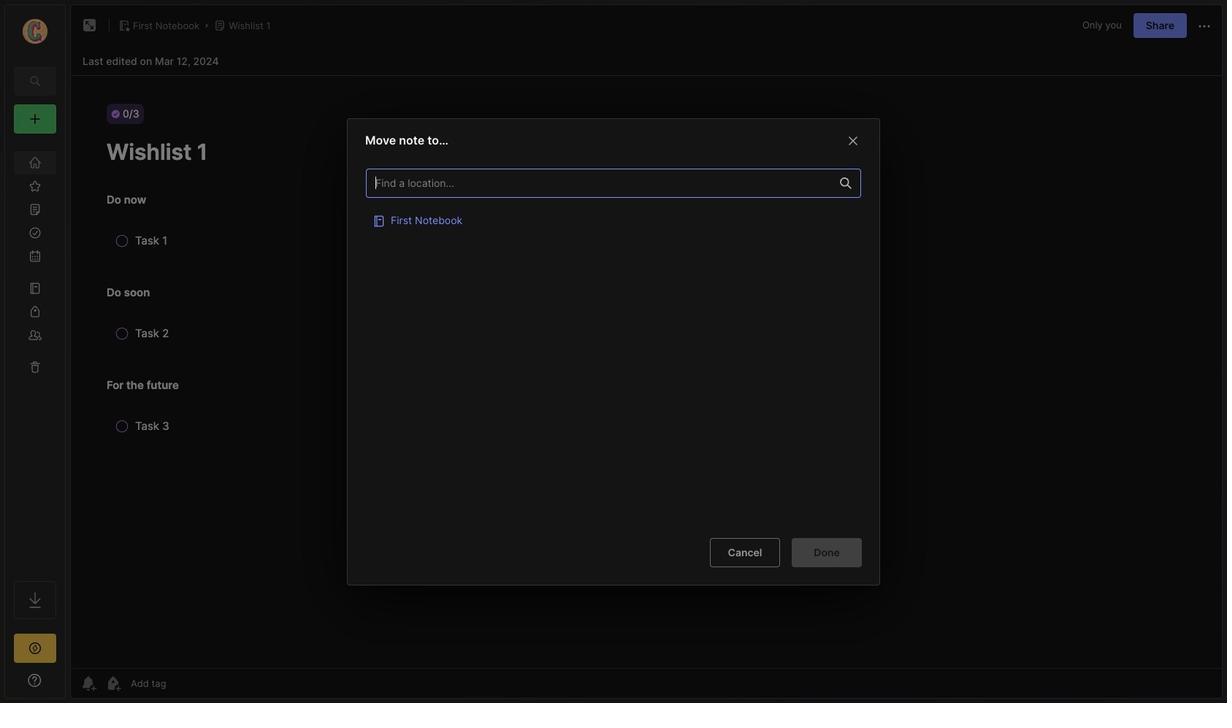 Task type: locate. For each thing, give the bounding box(es) containing it.
cell inside find a location field
[[366, 205, 861, 234]]

add tag image
[[104, 675, 122, 693]]

cell
[[366, 205, 861, 234]]

tree inside main element
[[5, 142, 65, 568]]

upgrade image
[[26, 640, 44, 658]]

tree
[[5, 142, 65, 568]]

home image
[[28, 156, 42, 170]]

Find a location… text field
[[367, 171, 831, 195]]



Task type: vqa. For each thing, say whether or not it's contained in the screenshot.
Note Window Element
yes



Task type: describe. For each thing, give the bounding box(es) containing it.
add a reminder image
[[80, 675, 97, 693]]

expand note image
[[81, 17, 99, 34]]

note window element
[[70, 4, 1223, 699]]

edit search image
[[26, 72, 44, 90]]

main element
[[0, 0, 70, 704]]

Find a location field
[[359, 161, 869, 526]]

Note Editor text field
[[71, 75, 1222, 669]]

close image
[[845, 132, 862, 149]]



